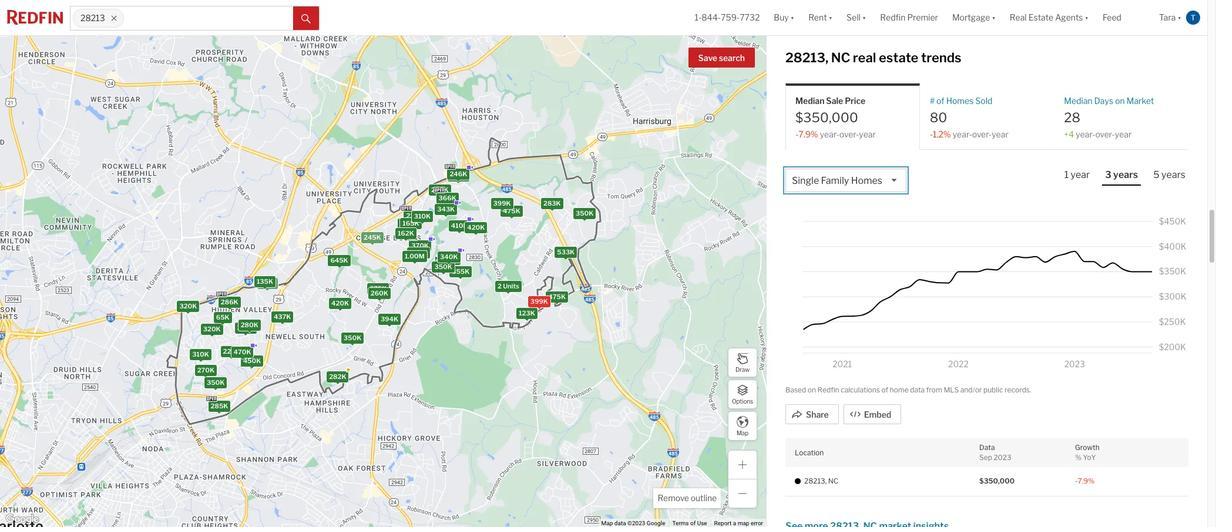 Task type: describe. For each thing, give the bounding box(es) containing it.
share
[[806, 410, 829, 420]]

report a map error
[[714, 520, 763, 527]]

65k
[[216, 313, 229, 322]]

nc for 28213, nc real estate trends
[[831, 50, 850, 65]]

©2023
[[628, 520, 645, 527]]

28213, nc real estate trends
[[786, 50, 962, 65]]

0 horizontal spatial 399k
[[493, 199, 511, 207]]

rent ▾
[[809, 13, 833, 23]]

tara
[[1159, 13, 1176, 23]]

estate
[[879, 50, 919, 65]]

real estate agents ▾
[[1010, 13, 1089, 23]]

mortgage ▾
[[952, 13, 996, 23]]

1.2%
[[933, 129, 951, 139]]

0 horizontal spatial redfin
[[818, 385, 839, 394]]

rent
[[809, 13, 827, 23]]

295k
[[431, 186, 448, 194]]

error
[[751, 520, 763, 527]]

draw
[[736, 366, 750, 373]]

260k
[[370, 289, 388, 297]]

median sale price $350,000 -7.9% year-over-year
[[796, 96, 876, 139]]

embed
[[864, 410, 891, 420]]

remove
[[658, 493, 689, 503]]

terms
[[672, 520, 689, 527]]

years for 5 years
[[1162, 169, 1186, 181]]

single family homes
[[792, 175, 883, 186]]

220k
[[406, 212, 423, 220]]

268k
[[450, 171, 467, 180]]

real
[[853, 50, 876, 65]]

homes for of
[[946, 96, 974, 106]]

365k
[[440, 255, 458, 263]]

3 years button
[[1102, 169, 1141, 186]]

redfin inside button
[[880, 13, 906, 23]]

160k
[[400, 220, 416, 228]]

-7.9%
[[1075, 477, 1095, 486]]

report
[[714, 520, 732, 527]]

0 vertical spatial 420k
[[467, 223, 485, 231]]

+4
[[1064, 129, 1074, 139]]

data sep 2023
[[980, 443, 1012, 462]]

redfin premier
[[880, 13, 938, 23]]

285k
[[210, 402, 228, 410]]

terms of use
[[672, 520, 707, 527]]

yoy
[[1083, 453, 1096, 462]]

7.9% inside median sale price $350,000 -7.9% year-over-year
[[799, 129, 818, 139]]

year inside button
[[1071, 169, 1090, 181]]

premier
[[907, 13, 938, 23]]

year- inside # of homes sold 80 -1.2% year-over-year
[[953, 129, 972, 139]]

1-
[[695, 13, 702, 23]]

394k
[[380, 315, 398, 323]]

google
[[647, 520, 665, 527]]

0 vertical spatial data
[[910, 385, 925, 394]]

public
[[984, 385, 1003, 394]]

▾ for tara ▾
[[1178, 13, 1182, 23]]

report a map error link
[[714, 520, 763, 527]]

162k
[[397, 229, 414, 237]]

844-
[[702, 13, 721, 23]]

▾ for sell ▾
[[862, 13, 866, 23]]

over- for 28
[[1095, 129, 1115, 139]]

median days on market 28 +4 year-over-year
[[1064, 96, 1154, 139]]

1 horizontal spatial 399k
[[530, 298, 548, 306]]

1 horizontal spatial 310k
[[414, 212, 430, 220]]

a
[[733, 520, 736, 527]]

homes for family
[[851, 175, 883, 186]]

410k
[[451, 221, 468, 230]]

1 vertical spatial 310k
[[192, 350, 209, 359]]

28213, nc
[[804, 477, 839, 486]]

1 year button
[[1062, 169, 1093, 185]]

real estate agents ▾ link
[[1010, 0, 1089, 35]]

▾ for mortgage ▾
[[992, 13, 996, 23]]

283k
[[543, 199, 561, 208]]

median for $350,000
[[796, 96, 825, 106]]

- inside median sale price $350,000 -7.9% year-over-year
[[796, 129, 799, 139]]

map for map
[[737, 429, 749, 436]]

28213
[[80, 13, 105, 23]]

2 450k from the left
[[242, 357, 260, 365]]

buy ▾
[[774, 13, 794, 23]]

single
[[792, 175, 819, 186]]

save search button
[[688, 48, 755, 68]]

calculations
[[841, 385, 880, 394]]

real
[[1010, 13, 1027, 23]]

366k
[[438, 194, 456, 202]]

remove outline button
[[654, 488, 721, 508]]

map
[[738, 520, 749, 527]]

over- for $350,000
[[840, 129, 859, 139]]

outline
[[691, 493, 717, 503]]

5 years button
[[1151, 169, 1189, 185]]

growth
[[1075, 443, 1100, 452]]

buy
[[774, 13, 789, 23]]

135k
[[256, 277, 273, 286]]

submit search image
[[301, 14, 311, 23]]

0 vertical spatial 475k
[[503, 207, 520, 215]]

units
[[503, 282, 519, 290]]

terms of use link
[[672, 520, 707, 527]]

map for map data ©2023 google
[[601, 520, 613, 527]]

1.00m
[[405, 252, 424, 260]]

use
[[697, 520, 707, 527]]

year- for 28
[[1076, 129, 1096, 139]]

0 vertical spatial 320k
[[179, 302, 197, 310]]

year inside median sale price $350,000 -7.9% year-over-year
[[859, 129, 876, 139]]

year- for $350,000
[[820, 129, 840, 139]]

%
[[1075, 453, 1082, 462]]

redfin premier button
[[873, 0, 945, 35]]

370k
[[411, 241, 429, 250]]

1 horizontal spatial of
[[882, 385, 888, 394]]

based on redfin calculations of home data from mls and/or public records.
[[786, 385, 1032, 394]]

282k
[[329, 373, 346, 381]]

days
[[1095, 96, 1114, 106]]

1-844-759-7732
[[695, 13, 760, 23]]

nc for 28213, nc
[[828, 477, 839, 486]]

1 450k from the left
[[243, 357, 261, 365]]

270k
[[197, 366, 214, 374]]



Task type: locate. For each thing, give the bounding box(es) containing it.
options
[[732, 398, 753, 405]]

year down the price
[[859, 129, 876, 139]]

1 vertical spatial 420k
[[331, 299, 349, 307]]

on right days
[[1115, 96, 1125, 106]]

▾ right tara
[[1178, 13, 1182, 23]]

1 horizontal spatial redfin
[[880, 13, 906, 23]]

3 ▾ from the left
[[862, 13, 866, 23]]

sale
[[826, 96, 843, 106]]

year
[[859, 129, 876, 139], [992, 129, 1009, 139], [1115, 129, 1132, 139], [1071, 169, 1090, 181]]

1 horizontal spatial over-
[[972, 129, 992, 139]]

redfin up "share"
[[818, 385, 839, 394]]

mls
[[944, 385, 959, 394]]

475k down 533k
[[548, 292, 566, 301]]

$350,000 inside median sale price $350,000 -7.9% year-over-year
[[796, 110, 858, 125]]

0 horizontal spatial of
[[690, 520, 696, 527]]

1 vertical spatial nc
[[828, 477, 839, 486]]

on right the based
[[808, 385, 816, 394]]

7732
[[740, 13, 760, 23]]

1 vertical spatial data
[[615, 520, 626, 527]]

2 year- from the left
[[953, 129, 972, 139]]

450k
[[243, 357, 261, 365], [242, 357, 260, 365], [242, 357, 260, 365]]

320k left 286k
[[179, 302, 197, 310]]

remove 28213 image
[[111, 15, 118, 22]]

over- down days
[[1095, 129, 1115, 139]]

280k
[[240, 321, 258, 329]]

1 median from the left
[[796, 96, 825, 106]]

28213, down rent
[[786, 50, 829, 65]]

buy ▾ button
[[774, 0, 794, 35]]

1 horizontal spatial 320k
[[203, 325, 220, 333]]

of right the #
[[937, 96, 945, 106]]

2 median from the left
[[1064, 96, 1093, 106]]

1 horizontal spatial 7.9%
[[1078, 477, 1095, 486]]

sell ▾ button
[[840, 0, 873, 35]]

year inside # of homes sold 80 -1.2% year-over-year
[[992, 129, 1009, 139]]

▾ inside "link"
[[1085, 13, 1089, 23]]

trends
[[921, 50, 962, 65]]

1 vertical spatial 7.9%
[[1078, 477, 1095, 486]]

2 horizontal spatial year-
[[1076, 129, 1096, 139]]

of for terms of use
[[690, 520, 696, 527]]

rent ▾ button
[[802, 0, 840, 35]]

0 horizontal spatial year-
[[820, 129, 840, 139]]

28213, down location
[[804, 477, 827, 486]]

28213,
[[786, 50, 829, 65], [804, 477, 827, 486]]

115k
[[260, 279, 275, 288]]

343k
[[437, 205, 455, 213]]

355k
[[452, 267, 469, 275]]

2
[[497, 282, 501, 290]]

real estate agents ▾ button
[[1003, 0, 1096, 35]]

homes inside # of homes sold 80 -1.2% year-over-year
[[946, 96, 974, 106]]

home
[[890, 385, 909, 394]]

records.
[[1005, 385, 1032, 394]]

year- right the +4 on the right
[[1076, 129, 1096, 139]]

over- inside median days on market 28 +4 year-over-year
[[1095, 129, 1115, 139]]

1 vertical spatial $350,000
[[980, 477, 1015, 486]]

0 vertical spatial 310k
[[414, 212, 430, 220]]

▾ for buy ▾
[[791, 13, 794, 23]]

475k
[[503, 207, 520, 215], [548, 292, 566, 301]]

median inside median sale price $350,000 -7.9% year-over-year
[[796, 96, 825, 106]]

3 over- from the left
[[1095, 129, 1115, 139]]

agents
[[1055, 13, 1083, 23]]

0 horizontal spatial on
[[808, 385, 816, 394]]

645k
[[330, 256, 348, 264]]

2 vertical spatial of
[[690, 520, 696, 527]]

0 vertical spatial nc
[[831, 50, 850, 65]]

▾ for rent ▾
[[829, 13, 833, 23]]

310k up 270k
[[192, 350, 209, 359]]

475k left 283k at the left of the page
[[503, 207, 520, 215]]

sold
[[976, 96, 993, 106]]

2 over- from the left
[[972, 129, 992, 139]]

on inside median days on market 28 +4 year-over-year
[[1115, 96, 1125, 106]]

1 vertical spatial 320k
[[203, 325, 220, 333]]

0 vertical spatial 399k
[[493, 199, 511, 207]]

▾ right mortgage
[[992, 13, 996, 23]]

399k left 283k at the left of the page
[[493, 199, 511, 207]]

0 horizontal spatial homes
[[851, 175, 883, 186]]

sell
[[847, 13, 861, 23]]

▾ right rent
[[829, 13, 833, 23]]

years right 3
[[1114, 169, 1138, 181]]

price
[[845, 96, 866, 106]]

310k up the 162k
[[414, 212, 430, 220]]

437k
[[273, 312, 291, 321]]

over- inside median sale price $350,000 -7.9% year-over-year
[[840, 129, 859, 139]]

0 horizontal spatial median
[[796, 96, 825, 106]]

embed button
[[844, 404, 901, 424]]

map button
[[728, 411, 757, 441]]

0 vertical spatial $350,000
[[796, 110, 858, 125]]

7.9%
[[799, 129, 818, 139], [1078, 477, 1095, 486]]

of left use
[[690, 520, 696, 527]]

of inside # of homes sold 80 -1.2% year-over-year
[[937, 96, 945, 106]]

years for 3 years
[[1114, 169, 1138, 181]]

over- inside # of homes sold 80 -1.2% year-over-year
[[972, 129, 992, 139]]

1 over- from the left
[[840, 129, 859, 139]]

1 years from the left
[[1114, 169, 1138, 181]]

years
[[1114, 169, 1138, 181], [1162, 169, 1186, 181]]

1 vertical spatial 475k
[[548, 292, 566, 301]]

5 years
[[1154, 169, 1186, 181]]

350k
[[576, 209, 593, 217], [434, 262, 452, 271], [343, 334, 361, 342], [207, 378, 224, 387]]

533k
[[557, 248, 574, 256]]

28
[[1064, 110, 1081, 125]]

0 horizontal spatial map
[[601, 520, 613, 527]]

0 horizontal spatial years
[[1114, 169, 1138, 181]]

80
[[930, 110, 947, 125]]

nc
[[831, 50, 850, 65], [828, 477, 839, 486]]

sell ▾
[[847, 13, 866, 23]]

mortgage ▾ button
[[952, 0, 996, 35]]

feed button
[[1096, 0, 1152, 35]]

0 horizontal spatial 7.9%
[[799, 129, 818, 139]]

- down 80 on the right top of the page
[[930, 129, 933, 139]]

0 horizontal spatial -
[[796, 129, 799, 139]]

year down sold
[[992, 129, 1009, 139]]

of left "home"
[[882, 385, 888, 394]]

1 horizontal spatial $350,000
[[980, 477, 1015, 486]]

0 vertical spatial homes
[[946, 96, 974, 106]]

1 vertical spatial redfin
[[818, 385, 839, 394]]

- down %
[[1075, 477, 1078, 486]]

1 horizontal spatial data
[[910, 385, 925, 394]]

0 horizontal spatial 320k
[[179, 302, 197, 310]]

map region
[[0, 0, 858, 527]]

and/or
[[961, 385, 982, 394]]

3 year- from the left
[[1076, 129, 1096, 139]]

800k
[[409, 248, 427, 257]]

year-
[[820, 129, 840, 139], [953, 129, 972, 139], [1076, 129, 1096, 139]]

$350,000 down 2023
[[980, 477, 1015, 486]]

over- down sold
[[972, 129, 992, 139]]

redfin
[[880, 13, 906, 23], [818, 385, 839, 394]]

0 vertical spatial map
[[737, 429, 749, 436]]

data left ©2023
[[615, 520, 626, 527]]

▾ right agents
[[1085, 13, 1089, 23]]

1 year- from the left
[[820, 129, 840, 139]]

2 horizontal spatial of
[[937, 96, 945, 106]]

year down market
[[1115, 129, 1132, 139]]

share button
[[786, 404, 839, 424]]

None search field
[[124, 6, 293, 30]]

1 vertical spatial of
[[882, 385, 888, 394]]

year- down sale
[[820, 129, 840, 139]]

0 vertical spatial of
[[937, 96, 945, 106]]

location
[[795, 448, 824, 457]]

3 years
[[1105, 169, 1138, 181]]

7.9% up single
[[799, 129, 818, 139]]

245k
[[363, 233, 381, 242]]

340k
[[440, 253, 458, 261]]

of for # of homes sold 80 -1.2% year-over-year
[[937, 96, 945, 106]]

1 horizontal spatial year-
[[953, 129, 972, 139]]

▾ right sell
[[862, 13, 866, 23]]

165k
[[402, 219, 419, 227]]

#
[[930, 96, 935, 106]]

year- inside median days on market 28 +4 year-over-year
[[1076, 129, 1096, 139]]

draw button
[[728, 348, 757, 377]]

year inside median days on market 28 +4 year-over-year
[[1115, 129, 1132, 139]]

year- inside median sale price $350,000 -7.9% year-over-year
[[820, 129, 840, 139]]

$350,000 down sale
[[796, 110, 858, 125]]

0 horizontal spatial 310k
[[192, 350, 209, 359]]

1 horizontal spatial 475k
[[548, 292, 566, 301]]

2 years from the left
[[1162, 169, 1186, 181]]

save
[[698, 53, 717, 63]]

1 vertical spatial 399k
[[530, 298, 548, 306]]

28213, for 28213, nc
[[804, 477, 827, 486]]

5 ▾ from the left
[[1085, 13, 1089, 23]]

homes left sold
[[946, 96, 974, 106]]

map left ©2023
[[601, 520, 613, 527]]

over- down the price
[[840, 129, 859, 139]]

1 vertical spatial on
[[808, 385, 816, 394]]

1 horizontal spatial map
[[737, 429, 749, 436]]

1 vertical spatial homes
[[851, 175, 883, 186]]

year- right 1.2%
[[953, 129, 972, 139]]

229k
[[223, 347, 240, 356]]

median left sale
[[796, 96, 825, 106]]

3 450k from the left
[[242, 357, 260, 365]]

0 horizontal spatial $350,000
[[796, 110, 858, 125]]

on
[[1115, 96, 1125, 106], [808, 385, 816, 394]]

- inside # of homes sold 80 -1.2% year-over-year
[[930, 129, 933, 139]]

0 vertical spatial redfin
[[880, 13, 906, 23]]

2 horizontal spatial -
[[1075, 477, 1078, 486]]

2023
[[994, 453, 1012, 462]]

1 vertical spatial 28213,
[[804, 477, 827, 486]]

median up 28
[[1064, 96, 1093, 106]]

0 vertical spatial 28213,
[[786, 50, 829, 65]]

7.9% down 'yoy'
[[1078, 477, 1095, 486]]

based
[[786, 385, 806, 394]]

median for 28
[[1064, 96, 1093, 106]]

▾ right buy
[[791, 13, 794, 23]]

1 horizontal spatial years
[[1162, 169, 1186, 181]]

1 horizontal spatial homes
[[946, 96, 974, 106]]

1 horizontal spatial on
[[1115, 96, 1125, 106]]

2 horizontal spatial over-
[[1095, 129, 1115, 139]]

google image
[[3, 512, 42, 527]]

- up single
[[796, 129, 799, 139]]

2 units
[[497, 282, 519, 290]]

1 year
[[1065, 169, 1090, 181]]

0 horizontal spatial over-
[[840, 129, 859, 139]]

320k down 65k
[[203, 325, 220, 333]]

246k
[[449, 170, 467, 178]]

1 horizontal spatial median
[[1064, 96, 1093, 106]]

399k up 123k
[[530, 298, 548, 306]]

6 ▾ from the left
[[1178, 13, 1182, 23]]

1 ▾ from the left
[[791, 13, 794, 23]]

median inside median days on market 28 +4 year-over-year
[[1064, 96, 1093, 106]]

28213, for 28213, nc real estate trends
[[786, 50, 829, 65]]

1 vertical spatial map
[[601, 520, 613, 527]]

of
[[937, 96, 945, 106], [882, 385, 888, 394], [690, 520, 696, 527]]

1 horizontal spatial 420k
[[467, 223, 485, 231]]

1
[[1065, 169, 1069, 181]]

0 horizontal spatial data
[[615, 520, 626, 527]]

mortgage ▾ button
[[945, 0, 1003, 35]]

0 horizontal spatial 420k
[[331, 299, 349, 307]]

399k
[[493, 199, 511, 207], [530, 298, 548, 306]]

map inside button
[[737, 429, 749, 436]]

2 ▾ from the left
[[829, 13, 833, 23]]

0 vertical spatial 7.9%
[[799, 129, 818, 139]]

4 ▾ from the left
[[992, 13, 996, 23]]

sell ▾ button
[[847, 0, 866, 35]]

homes
[[946, 96, 974, 106], [851, 175, 883, 186]]

year right 1
[[1071, 169, 1090, 181]]

375k
[[369, 285, 387, 293]]

homes right family
[[851, 175, 883, 186]]

0 horizontal spatial 475k
[[503, 207, 520, 215]]

map down options on the bottom of page
[[737, 429, 749, 436]]

buy ▾ button
[[767, 0, 802, 35]]

mortgage
[[952, 13, 990, 23]]

redfin left premier
[[880, 13, 906, 23]]

from
[[926, 385, 942, 394]]

1 horizontal spatial -
[[930, 129, 933, 139]]

years right 5 at the top right of page
[[1162, 169, 1186, 181]]

user photo image
[[1186, 11, 1200, 25]]

data left "from"
[[910, 385, 925, 394]]

0 vertical spatial on
[[1115, 96, 1125, 106]]

save search
[[698, 53, 745, 63]]



Task type: vqa. For each thing, say whether or not it's contained in the screenshot.
the topmost data
yes



